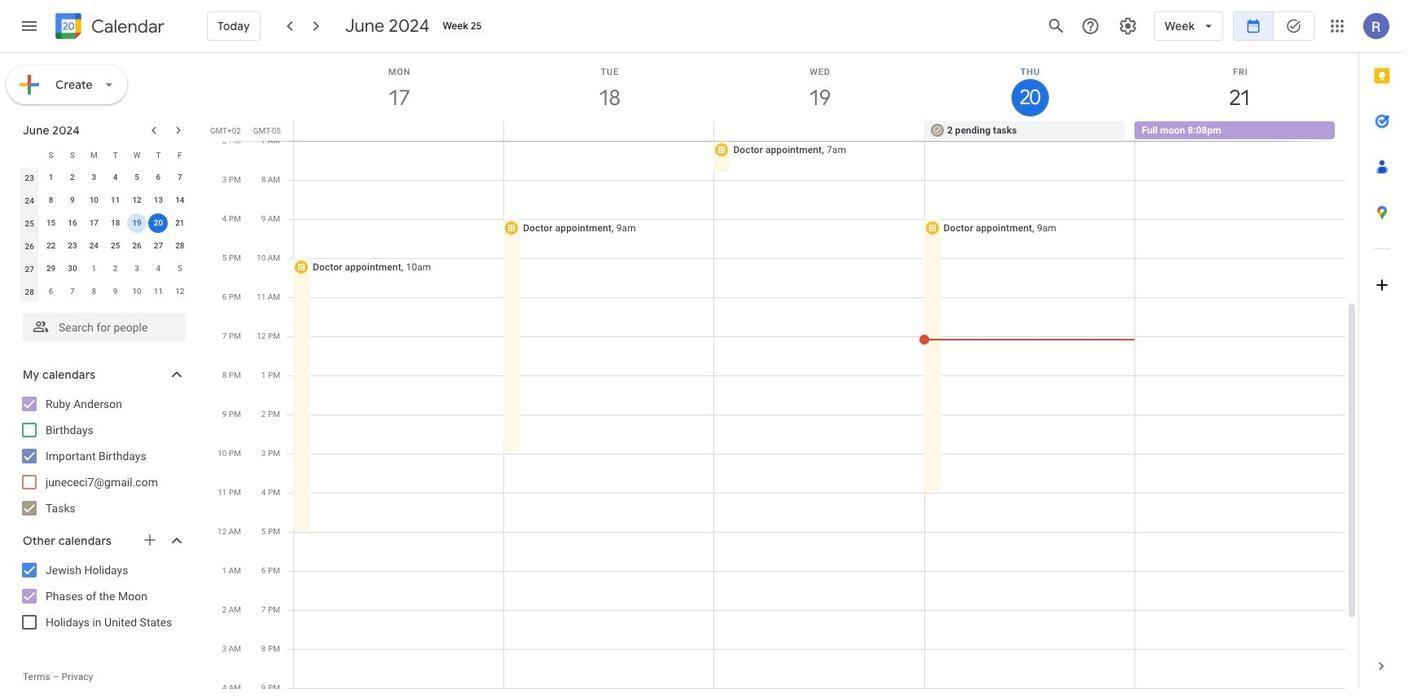 Task type: vqa. For each thing, say whether or not it's contained in the screenshot.
26 element
yes



Task type: locate. For each thing, give the bounding box(es) containing it.
tuesday, june 18 element
[[505, 53, 715, 121]]

23 element
[[63, 236, 82, 256]]

grid
[[209, 53, 1359, 689]]

5 element
[[127, 168, 147, 187]]

22 element
[[41, 236, 61, 256]]

13 element
[[149, 191, 168, 210]]

main drawer image
[[20, 16, 39, 36]]

cell
[[294, 121, 504, 141], [504, 121, 715, 141], [715, 121, 925, 141], [126, 212, 148, 235], [148, 212, 169, 235]]

july 10 element
[[127, 282, 147, 302]]

28 element
[[170, 236, 190, 256]]

thursday, june 20, today element
[[925, 53, 1136, 121]]

july 5 element
[[170, 259, 190, 279]]

tab list
[[1360, 53, 1405, 644]]

column header
[[19, 143, 40, 166]]

25 element
[[106, 236, 125, 256]]

column header inside june 2024 grid
[[19, 143, 40, 166]]

8 element
[[41, 191, 61, 210]]

7 element
[[170, 168, 190, 187]]

june 2024 grid
[[15, 143, 191, 303]]

Search for people text field
[[33, 313, 176, 342]]

row group inside june 2024 grid
[[19, 166, 191, 303]]

july 1 element
[[84, 259, 104, 279]]

21 element
[[170, 214, 190, 233]]

row
[[287, 121, 1359, 141], [19, 143, 191, 166], [19, 166, 191, 189], [19, 189, 191, 212], [19, 212, 191, 235], [19, 235, 191, 258], [19, 258, 191, 280], [19, 280, 191, 303]]

other calendars list
[[3, 557, 202, 636]]

15 element
[[41, 214, 61, 233]]

29 element
[[41, 259, 61, 279]]

calendar element
[[52, 10, 165, 46]]

july 7 element
[[63, 282, 82, 302]]

heading inside calendar element
[[88, 17, 165, 36]]

None search field
[[0, 306, 202, 342]]

row group
[[19, 166, 191, 303]]

6 element
[[149, 168, 168, 187]]

my calendars list
[[3, 391, 202, 522]]

july 12 element
[[170, 282, 190, 302]]

july 8 element
[[84, 282, 104, 302]]

july 9 element
[[106, 282, 125, 302]]

30 element
[[63, 259, 82, 279]]

heading
[[88, 17, 165, 36]]



Task type: describe. For each thing, give the bounding box(es) containing it.
4 element
[[106, 168, 125, 187]]

wednesday, june 19 element
[[715, 53, 925, 121]]

july 2 element
[[106, 259, 125, 279]]

17 element
[[84, 214, 104, 233]]

3 element
[[84, 168, 104, 187]]

27 element
[[149, 236, 168, 256]]

10 element
[[84, 191, 104, 210]]

july 11 element
[[149, 282, 168, 302]]

24 element
[[84, 236, 104, 256]]

1 element
[[41, 168, 61, 187]]

16 element
[[63, 214, 82, 233]]

friday, june 21 element
[[1136, 53, 1346, 121]]

monday, june 17 element
[[294, 53, 505, 121]]

add other calendars image
[[142, 532, 158, 548]]

july 3 element
[[127, 259, 147, 279]]

14 element
[[170, 191, 190, 210]]

july 4 element
[[149, 259, 168, 279]]

19 element
[[127, 214, 147, 233]]

july 6 element
[[41, 282, 61, 302]]

2 element
[[63, 168, 82, 187]]

20, today element
[[149, 214, 168, 233]]

settings menu image
[[1119, 16, 1139, 36]]

18 element
[[106, 214, 125, 233]]

9 element
[[63, 191, 82, 210]]

11 element
[[106, 191, 125, 210]]

26 element
[[127, 236, 147, 256]]

12 element
[[127, 191, 147, 210]]



